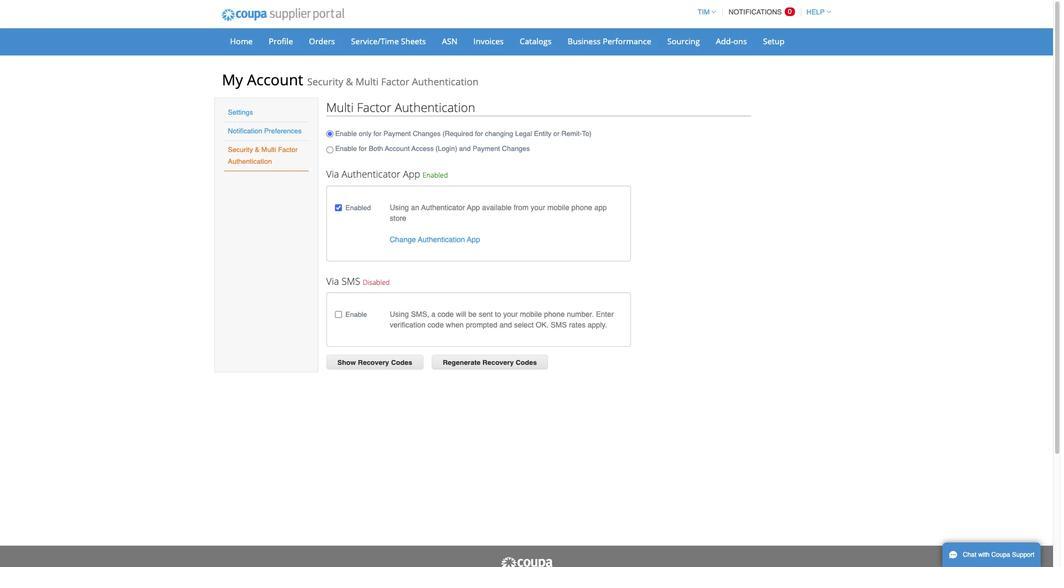 Task type: describe. For each thing, give the bounding box(es) containing it.
tim link
[[693, 8, 716, 16]]

tim
[[698, 8, 710, 16]]

Enable only for Payment Changes (Required for changing Legal Entity or Remit-To) radio
[[326, 127, 333, 141]]

add-ons
[[716, 36, 747, 46]]

2 vertical spatial enable
[[345, 311, 367, 319]]

add-
[[716, 36, 733, 46]]

an
[[411, 203, 419, 212]]

home link
[[223, 33, 260, 49]]

1 vertical spatial factor
[[357, 99, 391, 116]]

using for using an authenticator app available from your mobile phone app store
[[390, 203, 409, 212]]

enable for enable for both account access (login) and payment changes
[[335, 145, 357, 153]]

when
[[446, 321, 464, 330]]

app
[[594, 203, 607, 212]]

sms,
[[411, 311, 429, 319]]

to
[[495, 311, 501, 319]]

chat
[[963, 552, 976, 559]]

both
[[369, 145, 383, 153]]

show
[[337, 359, 356, 367]]

security & multi factor authentication link
[[228, 146, 298, 166]]

rates
[[569, 321, 586, 330]]

service/time sheets link
[[344, 33, 433, 49]]

asn
[[442, 36, 457, 46]]

store
[[390, 214, 406, 223]]

1 vertical spatial multi
[[326, 99, 354, 116]]

business performance
[[568, 36, 651, 46]]

with
[[978, 552, 990, 559]]

enter
[[596, 311, 614, 319]]

authenticator inside using an authenticator app available from your mobile phone app store
[[421, 203, 465, 212]]

factor inside my account security & multi factor authentication
[[381, 75, 409, 88]]

remit-
[[561, 130, 582, 138]]

ons
[[733, 36, 747, 46]]

authentication up (required at the left top of the page
[[395, 99, 475, 116]]

or
[[553, 130, 559, 138]]

changing
[[485, 130, 513, 138]]

setup link
[[756, 33, 791, 49]]

(required
[[443, 130, 473, 138]]

using for using sms, a code will be sent to your mobile phone number. enter verification code when prompted and select ok. sms rates apply.
[[390, 311, 409, 319]]

home
[[230, 36, 253, 46]]

service/time
[[351, 36, 399, 46]]

sourcing link
[[660, 33, 707, 49]]

profile
[[269, 36, 293, 46]]

via for via sms
[[326, 275, 339, 288]]

setup
[[763, 36, 785, 46]]

0 horizontal spatial changes
[[413, 130, 441, 138]]

regenerate recovery codes
[[443, 359, 537, 367]]

my
[[222, 69, 243, 90]]

recovery for show
[[358, 359, 389, 367]]

0 horizontal spatial and
[[459, 145, 471, 153]]

via authenticator app enabled
[[326, 168, 448, 181]]

multi inside the security & multi factor authentication
[[261, 146, 276, 154]]

notifications
[[729, 8, 782, 16]]

mobile inside using sms, a code will be sent to your mobile phone number. enter verification code when prompted and select ok. sms rates apply.
[[520, 311, 542, 319]]

asn link
[[435, 33, 464, 49]]

your inside using an authenticator app available from your mobile phone app store
[[531, 203, 545, 212]]

from
[[514, 203, 529, 212]]

coupa
[[991, 552, 1010, 559]]

navigation containing notifications 0
[[693, 2, 831, 22]]

change authentication app
[[390, 235, 480, 244]]

service/time sheets
[[351, 36, 426, 46]]

security & multi factor authentication
[[228, 146, 298, 166]]

add-ons link
[[709, 33, 754, 49]]

my account security & multi factor authentication
[[222, 69, 479, 90]]

help
[[806, 8, 825, 16]]

using an authenticator app available from your mobile phone app store
[[390, 203, 607, 223]]

regenerate
[[443, 359, 481, 367]]

settings link
[[228, 108, 253, 116]]

select
[[514, 321, 534, 330]]

security inside the security & multi factor authentication
[[228, 146, 253, 154]]

authentication inside my account security & multi factor authentication
[[412, 75, 479, 88]]

available
[[482, 203, 512, 212]]

prompted
[[466, 321, 497, 330]]

0
[[788, 7, 792, 15]]

show recovery codes
[[337, 359, 412, 367]]

preferences
[[264, 127, 302, 135]]

1 horizontal spatial for
[[373, 130, 382, 138]]



Task type: vqa. For each thing, say whether or not it's contained in the screenshot.
rightmost Payment
yes



Task type: locate. For each thing, give the bounding box(es) containing it.
factor inside the security & multi factor authentication
[[278, 146, 298, 154]]

1 vertical spatial sms
[[551, 321, 567, 330]]

codes for regenerate recovery codes
[[516, 359, 537, 367]]

security inside my account security & multi factor authentication
[[307, 75, 343, 88]]

& inside the security & multi factor authentication
[[255, 146, 260, 154]]

via sms disabled
[[326, 275, 390, 288]]

notification
[[228, 127, 262, 135]]

0 vertical spatial and
[[459, 145, 471, 153]]

recovery inside show recovery codes link
[[358, 359, 389, 367]]

business
[[568, 36, 601, 46]]

codes for show recovery codes
[[391, 359, 412, 367]]

using inside using sms, a code will be sent to your mobile phone number. enter verification code when prompted and select ok. sms rates apply.
[[390, 311, 409, 319]]

factor up only at the top of page
[[357, 99, 391, 116]]

security down orders link
[[307, 75, 343, 88]]

enabled down via authenticator app enabled
[[345, 204, 371, 212]]

1 via from the top
[[326, 168, 339, 181]]

app for authentication
[[467, 235, 480, 244]]

account right both
[[385, 145, 410, 153]]

1 vertical spatial via
[[326, 275, 339, 288]]

1 vertical spatial coupa supplier portal image
[[500, 557, 553, 568]]

for left both
[[359, 145, 367, 153]]

1 vertical spatial payment
[[473, 145, 500, 153]]

sent
[[479, 311, 493, 319]]

recovery inside regenerate recovery codes link
[[482, 359, 514, 367]]

2 using from the top
[[390, 311, 409, 319]]

0 horizontal spatial payment
[[383, 130, 411, 138]]

enable for enable only for payment changes (required for changing legal entity or remit-to)
[[335, 130, 357, 138]]

multi inside my account security & multi factor authentication
[[355, 75, 379, 88]]

0 vertical spatial payment
[[383, 130, 411, 138]]

2 codes from the left
[[516, 359, 537, 367]]

performance
[[603, 36, 651, 46]]

multi down notification preferences link
[[261, 146, 276, 154]]

mobile inside using an authenticator app available from your mobile phone app store
[[547, 203, 569, 212]]

1 using from the top
[[390, 203, 409, 212]]

0 vertical spatial app
[[403, 168, 420, 181]]

sheets
[[401, 36, 426, 46]]

authentication
[[412, 75, 479, 88], [395, 99, 475, 116], [228, 158, 272, 166], [418, 235, 465, 244]]

phone left app
[[571, 203, 592, 212]]

2 recovery from the left
[[482, 359, 514, 367]]

1 vertical spatial &
[[255, 146, 260, 154]]

0 horizontal spatial for
[[359, 145, 367, 153]]

be
[[468, 311, 477, 319]]

profile link
[[262, 33, 300, 49]]

access
[[411, 145, 434, 153]]

authenticator down both
[[341, 168, 400, 181]]

recovery for regenerate
[[482, 359, 514, 367]]

2 vertical spatial multi
[[261, 146, 276, 154]]

sms right ok.
[[551, 321, 567, 330]]

factor
[[381, 75, 409, 88], [357, 99, 391, 116], [278, 146, 298, 154]]

using up verification on the bottom left of the page
[[390, 311, 409, 319]]

enable for both account access (login) and payment changes
[[335, 145, 530, 153]]

1 vertical spatial enable
[[335, 145, 357, 153]]

code
[[438, 311, 454, 319], [428, 321, 444, 330]]

catalogs link
[[513, 33, 559, 49]]

invoices link
[[467, 33, 511, 49]]

business performance link
[[561, 33, 658, 49]]

1 vertical spatial authenticator
[[421, 203, 465, 212]]

orders
[[309, 36, 335, 46]]

0 vertical spatial enable
[[335, 130, 357, 138]]

0 horizontal spatial multi
[[261, 146, 276, 154]]

help link
[[802, 8, 831, 16]]

app left available
[[467, 203, 480, 212]]

via down enable for both account access (login) and payment changes radio
[[326, 168, 339, 181]]

sourcing
[[667, 36, 700, 46]]

0 horizontal spatial security
[[228, 146, 253, 154]]

1 horizontal spatial changes
[[502, 145, 530, 153]]

phone
[[571, 203, 592, 212], [544, 311, 565, 319]]

authentication down asn
[[412, 75, 479, 88]]

regenerate recovery codes link
[[431, 355, 548, 370]]

and down enable only for payment changes (required for changing legal entity or remit-to)
[[459, 145, 471, 153]]

1 horizontal spatial sms
[[551, 321, 567, 330]]

None checkbox
[[335, 204, 342, 211]]

account
[[247, 69, 303, 90], [385, 145, 410, 153]]

0 horizontal spatial phone
[[544, 311, 565, 319]]

enable down via sms disabled
[[345, 311, 367, 319]]

enable
[[335, 130, 357, 138], [335, 145, 357, 153], [345, 311, 367, 319]]

verification
[[390, 321, 425, 330]]

0 vertical spatial &
[[346, 75, 353, 88]]

authentication down "notification"
[[228, 158, 272, 166]]

1 horizontal spatial coupa supplier portal image
[[500, 557, 553, 568]]

codes down verification on the bottom left of the page
[[391, 359, 412, 367]]

sms inside using sms, a code will be sent to your mobile phone number. enter verification code when prompted and select ok. sms rates apply.
[[551, 321, 567, 330]]

app down access on the left top of page
[[403, 168, 420, 181]]

0 horizontal spatial &
[[255, 146, 260, 154]]

1 vertical spatial app
[[467, 203, 480, 212]]

entity
[[534, 130, 551, 138]]

0 vertical spatial code
[[438, 311, 454, 319]]

0 horizontal spatial recovery
[[358, 359, 389, 367]]

0 vertical spatial via
[[326, 168, 339, 181]]

1 vertical spatial changes
[[502, 145, 530, 153]]

1 vertical spatial phone
[[544, 311, 565, 319]]

your inside using sms, a code will be sent to your mobile phone number. enter verification code when prompted and select ok. sms rates apply.
[[503, 311, 518, 319]]

0 vertical spatial using
[[390, 203, 409, 212]]

support
[[1012, 552, 1034, 559]]

enable right enable only for payment changes (required for changing legal entity or remit-to) radio
[[335, 130, 357, 138]]

multi up enable only for payment changes (required for changing legal entity or remit-to) radio
[[326, 99, 354, 116]]

show recovery codes link
[[326, 355, 423, 370]]

1 horizontal spatial recovery
[[482, 359, 514, 367]]

1 horizontal spatial &
[[346, 75, 353, 88]]

None checkbox
[[335, 312, 342, 319]]

0 horizontal spatial mobile
[[520, 311, 542, 319]]

1 vertical spatial using
[[390, 311, 409, 319]]

using sms, a code will be sent to your mobile phone number. enter verification code when prompted and select ok. sms rates apply.
[[390, 311, 614, 330]]

0 horizontal spatial coupa supplier portal image
[[214, 2, 352, 28]]

apply.
[[588, 321, 607, 330]]

0 vertical spatial your
[[531, 203, 545, 212]]

code down a
[[428, 321, 444, 330]]

& down notification preferences link
[[255, 146, 260, 154]]

0 vertical spatial authenticator
[[341, 168, 400, 181]]

1 codes from the left
[[391, 359, 412, 367]]

1 horizontal spatial payment
[[473, 145, 500, 153]]

2 via from the top
[[326, 275, 339, 288]]

navigation
[[693, 2, 831, 22]]

0 vertical spatial changes
[[413, 130, 441, 138]]

1 recovery from the left
[[358, 359, 389, 367]]

sms left disabled
[[341, 275, 360, 288]]

account down profile
[[247, 69, 303, 90]]

0 vertical spatial sms
[[341, 275, 360, 288]]

payment down 'multi factor authentication'
[[383, 130, 411, 138]]

1 vertical spatial your
[[503, 311, 518, 319]]

0 horizontal spatial account
[[247, 69, 303, 90]]

and down to
[[499, 321, 512, 330]]

1 horizontal spatial authenticator
[[421, 203, 465, 212]]

& down 'service/time'
[[346, 75, 353, 88]]

settings
[[228, 108, 253, 116]]

0 vertical spatial enabled
[[423, 170, 448, 180]]

and inside using sms, a code will be sent to your mobile phone number. enter verification code when prompted and select ok. sms rates apply.
[[499, 321, 512, 330]]

0 vertical spatial coupa supplier portal image
[[214, 2, 352, 28]]

2 horizontal spatial for
[[475, 130, 483, 138]]

1 horizontal spatial and
[[499, 321, 512, 330]]

enabled down 'enable for both account access (login) and payment changes' on the top
[[423, 170, 448, 180]]

multi down 'service/time'
[[355, 75, 379, 88]]

1 horizontal spatial your
[[531, 203, 545, 212]]

phone up ok.
[[544, 311, 565, 319]]

chat with coupa support button
[[942, 543, 1041, 568]]

your right from
[[531, 203, 545, 212]]

catalogs
[[520, 36, 552, 46]]

&
[[346, 75, 353, 88], [255, 146, 260, 154]]

factor up 'multi factor authentication'
[[381, 75, 409, 88]]

1 vertical spatial enabled
[[345, 204, 371, 212]]

0 horizontal spatial codes
[[391, 359, 412, 367]]

authentication inside the security & multi factor authentication
[[228, 158, 272, 166]]

disabled
[[363, 278, 390, 287]]

phone inside using an authenticator app available from your mobile phone app store
[[571, 203, 592, 212]]

enabled
[[423, 170, 448, 180], [345, 204, 371, 212]]

0 vertical spatial account
[[247, 69, 303, 90]]

0 vertical spatial factor
[[381, 75, 409, 88]]

1 vertical spatial code
[[428, 321, 444, 330]]

phone inside using sms, a code will be sent to your mobile phone number. enter verification code when prompted and select ok. sms rates apply.
[[544, 311, 565, 319]]

& inside my account security & multi factor authentication
[[346, 75, 353, 88]]

0 vertical spatial mobile
[[547, 203, 569, 212]]

chat with coupa support
[[963, 552, 1034, 559]]

via
[[326, 168, 339, 181], [326, 275, 339, 288]]

enable only for payment changes (required for changing legal entity or remit-to)
[[335, 130, 592, 138]]

will
[[456, 311, 466, 319]]

changes
[[413, 130, 441, 138], [502, 145, 530, 153]]

to)
[[582, 130, 592, 138]]

code right a
[[438, 311, 454, 319]]

multi
[[355, 75, 379, 88], [326, 99, 354, 116], [261, 146, 276, 154]]

recovery
[[358, 359, 389, 367], [482, 359, 514, 367]]

0 horizontal spatial enabled
[[345, 204, 371, 212]]

change
[[390, 235, 416, 244]]

0 horizontal spatial authenticator
[[341, 168, 400, 181]]

using up store
[[390, 203, 409, 212]]

number.
[[567, 311, 594, 319]]

0 horizontal spatial sms
[[341, 275, 360, 288]]

2 vertical spatial app
[[467, 235, 480, 244]]

change authentication app link
[[390, 235, 480, 244]]

enabled inside via authenticator app enabled
[[423, 170, 448, 180]]

(login)
[[436, 145, 457, 153]]

enable right enable for both account access (login) and payment changes radio
[[335, 145, 357, 153]]

using
[[390, 203, 409, 212], [390, 311, 409, 319]]

1 horizontal spatial multi
[[326, 99, 354, 116]]

1 vertical spatial and
[[499, 321, 512, 330]]

1 horizontal spatial phone
[[571, 203, 592, 212]]

your right to
[[503, 311, 518, 319]]

for right only at the top of page
[[373, 130, 382, 138]]

multi factor authentication
[[326, 99, 475, 116]]

only
[[359, 130, 371, 138]]

1 horizontal spatial enabled
[[423, 170, 448, 180]]

1 horizontal spatial security
[[307, 75, 343, 88]]

notification preferences link
[[228, 127, 302, 135]]

Enable for Both Account Access (Login) and Payment Changes radio
[[326, 143, 333, 157]]

2 vertical spatial factor
[[278, 146, 298, 154]]

orders link
[[302, 33, 342, 49]]

app for authenticator
[[403, 168, 420, 181]]

codes down select
[[516, 359, 537, 367]]

legal
[[515, 130, 532, 138]]

sms
[[341, 275, 360, 288], [551, 321, 567, 330]]

notification preferences
[[228, 127, 302, 135]]

factor down preferences
[[278, 146, 298, 154]]

security down "notification"
[[228, 146, 253, 154]]

0 vertical spatial multi
[[355, 75, 379, 88]]

ok.
[[536, 321, 549, 330]]

mobile up select
[[520, 311, 542, 319]]

using inside using an authenticator app available from your mobile phone app store
[[390, 203, 409, 212]]

1 vertical spatial security
[[228, 146, 253, 154]]

2 horizontal spatial multi
[[355, 75, 379, 88]]

for left changing
[[475, 130, 483, 138]]

app inside using an authenticator app available from your mobile phone app store
[[467, 203, 480, 212]]

via left disabled
[[326, 275, 339, 288]]

0 vertical spatial phone
[[571, 203, 592, 212]]

changes down legal on the top of the page
[[502, 145, 530, 153]]

mobile
[[547, 203, 569, 212], [520, 311, 542, 319]]

authenticator right an
[[421, 203, 465, 212]]

payment down changing
[[473, 145, 500, 153]]

recovery right regenerate
[[482, 359, 514, 367]]

1 horizontal spatial mobile
[[547, 203, 569, 212]]

via for via authenticator app
[[326, 168, 339, 181]]

changes up access on the left top of page
[[413, 130, 441, 138]]

coupa supplier portal image
[[214, 2, 352, 28], [500, 557, 553, 568]]

authentication right change
[[418, 235, 465, 244]]

0 vertical spatial security
[[307, 75, 343, 88]]

1 vertical spatial mobile
[[520, 311, 542, 319]]

1 horizontal spatial codes
[[516, 359, 537, 367]]

app down using an authenticator app available from your mobile phone app store at the top of the page
[[467, 235, 480, 244]]

invoices
[[474, 36, 504, 46]]

mobile right from
[[547, 203, 569, 212]]

a
[[431, 311, 435, 319]]

authenticator
[[341, 168, 400, 181], [421, 203, 465, 212]]

and
[[459, 145, 471, 153], [499, 321, 512, 330]]

recovery right show
[[358, 359, 389, 367]]

notifications 0
[[729, 7, 792, 16]]

1 horizontal spatial account
[[385, 145, 410, 153]]

1 vertical spatial account
[[385, 145, 410, 153]]

0 horizontal spatial your
[[503, 311, 518, 319]]



